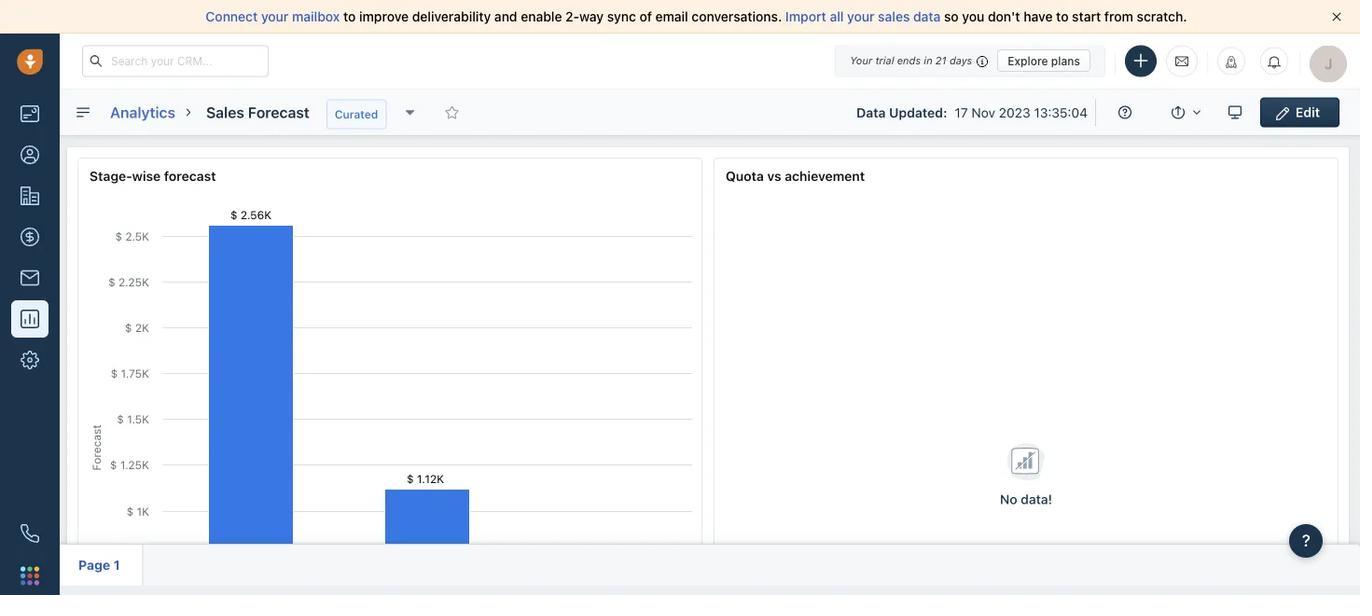 Task type: locate. For each thing, give the bounding box(es) containing it.
deliverability
[[412, 9, 491, 24]]

2-
[[566, 9, 579, 24]]

1 horizontal spatial to
[[1056, 9, 1069, 24]]

freshworks switcher image
[[21, 567, 39, 585]]

mailbox
[[292, 9, 340, 24]]

sync
[[607, 9, 636, 24]]

phone element
[[11, 515, 49, 552]]

all
[[830, 9, 844, 24]]

of
[[640, 9, 652, 24]]

1 your from the left
[[261, 9, 289, 24]]

enable
[[521, 9, 562, 24]]

have
[[1024, 9, 1053, 24]]

from
[[1105, 9, 1134, 24]]

1 horizontal spatial your
[[847, 9, 875, 24]]

start
[[1072, 9, 1101, 24]]

your right all
[[847, 9, 875, 24]]

your
[[261, 9, 289, 24], [847, 9, 875, 24]]

explore plans
[[1008, 54, 1080, 67]]

to
[[343, 9, 356, 24], [1056, 9, 1069, 24]]

0 horizontal spatial to
[[343, 9, 356, 24]]

close image
[[1332, 12, 1342, 21]]

to left start
[[1056, 9, 1069, 24]]

0 horizontal spatial your
[[261, 9, 289, 24]]

import
[[786, 9, 826, 24]]

email image
[[1176, 53, 1189, 69]]

days
[[950, 55, 972, 67]]

Search your CRM... text field
[[82, 45, 269, 77]]

connect your mailbox to improve deliverability and enable 2-way sync of email conversations. import all your sales data so you don't have to start from scratch.
[[206, 9, 1187, 24]]

to right mailbox
[[343, 9, 356, 24]]

sales
[[878, 9, 910, 24]]

data
[[913, 9, 941, 24]]

your left mailbox
[[261, 9, 289, 24]]

2 to from the left
[[1056, 9, 1069, 24]]

your
[[850, 55, 873, 67]]

21
[[936, 55, 947, 67]]

your trial ends in 21 days
[[850, 55, 972, 67]]

way
[[579, 9, 604, 24]]



Task type: describe. For each thing, give the bounding box(es) containing it.
improve
[[359, 9, 409, 24]]

don't
[[988, 9, 1020, 24]]

explore
[[1008, 54, 1048, 67]]

phone image
[[21, 524, 39, 543]]

you
[[962, 9, 985, 24]]

2 your from the left
[[847, 9, 875, 24]]

1 to from the left
[[343, 9, 356, 24]]

trial
[[876, 55, 894, 67]]

explore plans link
[[998, 49, 1091, 72]]

and
[[494, 9, 517, 24]]

connect your mailbox link
[[206, 9, 343, 24]]

email
[[656, 9, 688, 24]]

in
[[924, 55, 933, 67]]

so
[[944, 9, 959, 24]]

conversations.
[[692, 9, 782, 24]]

plans
[[1051, 54, 1080, 67]]

ends
[[897, 55, 921, 67]]

scratch.
[[1137, 9, 1187, 24]]

import all your sales data link
[[786, 9, 944, 24]]

connect
[[206, 9, 258, 24]]



Task type: vqa. For each thing, say whether or not it's contained in the screenshot.
"trial"
yes



